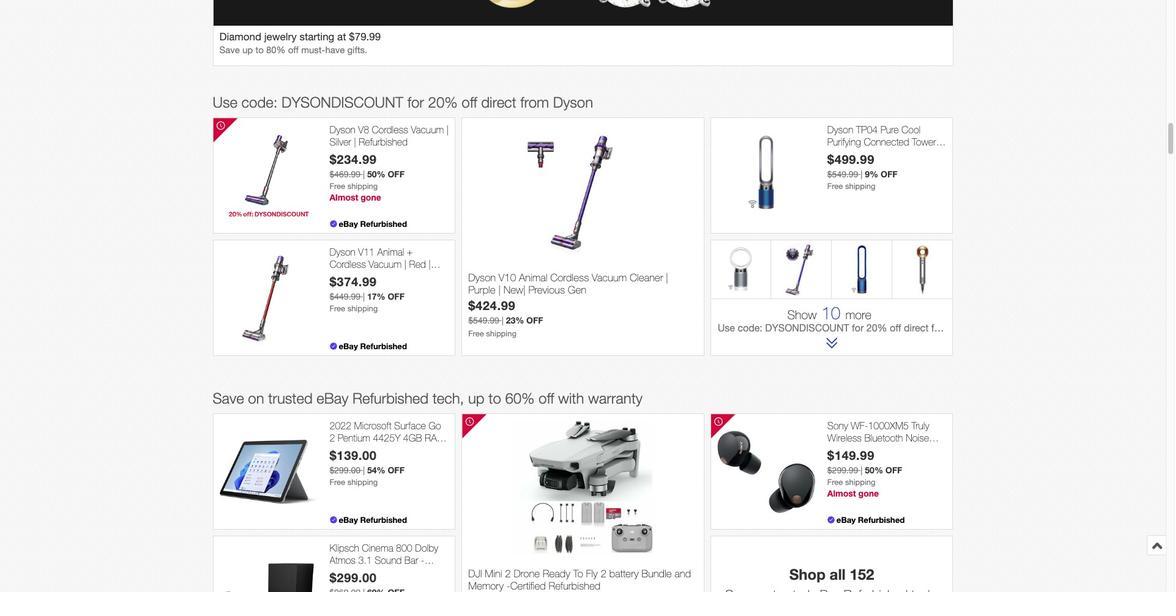 Task type: locate. For each thing, give the bounding box(es) containing it.
$139.00
[[330, 448, 377, 463]]

0 vertical spatial dysondiscount
[[282, 94, 403, 111]]

-
[[926, 444, 929, 455], [421, 555, 424, 566], [507, 580, 510, 592]]

ebay refurbished down $149.99 $299.99 | 50% off free shipping almost gone
[[837, 516, 905, 525]]

from inside show 10 more use code: dysondiscount for 20% off direct from dyson
[[931, 323, 951, 334]]

previous right new|
[[529, 284, 565, 296]]

1 horizontal spatial vacuum
[[411, 124, 444, 136]]

0 horizontal spatial gen
[[568, 284, 586, 296]]

shipping down 9%
[[845, 182, 876, 191]]

0 horizontal spatial dysondiscount
[[282, 94, 403, 111]]

animal inside dyson v11 animal + cordless vacuum | red | certified refurbished
[[377, 247, 404, 258]]

ebay refurbished down '17%'
[[339, 342, 407, 352]]

0 horizontal spatial animal
[[377, 247, 404, 258]]

cordless inside dyson v11 animal + cordless vacuum | red | certified refurbished
[[330, 259, 366, 270]]

$149.99 $299.99 | 50% off free shipping almost gone
[[827, 448, 902, 499]]

silver
[[330, 136, 351, 147]]

refurbished down v8
[[359, 136, 408, 147]]

3.1
[[358, 555, 372, 566]]

0 vertical spatial previous
[[876, 148, 910, 159]]

1 vertical spatial gen
[[568, 284, 586, 296]]

on
[[248, 390, 264, 407]]

1 vertical spatial to
[[489, 390, 501, 407]]

50% down $234.99
[[367, 169, 385, 179]]

for down more on the right bottom of page
[[852, 323, 864, 334]]

0 vertical spatial vacuum
[[411, 124, 444, 136]]

shipping down $299.99
[[845, 478, 876, 487]]

1 vertical spatial 50%
[[865, 465, 883, 475]]

dysondiscount up v8
[[282, 94, 403, 111]]

to left the 80%
[[255, 45, 264, 55]]

more
[[846, 308, 871, 322]]

10
[[822, 303, 841, 323]]

| down $149.99
[[861, 466, 863, 475]]

0 horizontal spatial gone
[[361, 192, 381, 202]]

vacuum down v11
[[369, 259, 402, 270]]

go
[[429, 421, 441, 432]]

1 horizontal spatial -
[[507, 580, 510, 592]]

50% down $149.99
[[865, 465, 883, 475]]

shipping down the $469.99
[[347, 182, 378, 191]]

cleaner
[[630, 272, 663, 284]]

shop
[[789, 566, 826, 584]]

refurbished down sound
[[366, 567, 415, 578]]

0 vertical spatial 50%
[[367, 169, 385, 179]]

shipping down 23%
[[486, 329, 517, 338]]

free down w10pro
[[330, 478, 345, 487]]

certified up $449.99
[[330, 270, 363, 281]]

0 horizontal spatial previous
[[529, 284, 565, 296]]

1 vertical spatial gone
[[858, 488, 879, 499]]

vacuum left cleaner
[[592, 272, 627, 284]]

certified inside dji mini 2 drone ready to fly 2 battery bundle and memory -certified refurbished
[[510, 580, 546, 592]]

- right memory
[[507, 580, 510, 592]]

1 vertical spatial code:
[[738, 323, 762, 334]]

certified
[[330, 270, 363, 281], [330, 567, 363, 578], [510, 580, 546, 592]]

0 horizontal spatial from
[[520, 94, 549, 111]]

1 horizontal spatial code:
[[738, 323, 762, 334]]

vacuum inside dyson v10 animal cordless vacuum cleaner | purple | new| previous gen $424.99 $549.99 | 23% off free shipping
[[592, 272, 627, 284]]

cordless
[[372, 124, 408, 136], [330, 259, 366, 270], [550, 272, 589, 284]]

free inside dyson v10 animal cordless vacuum cleaner | purple | new| previous gen $424.99 $549.99 | 23% off free shipping
[[468, 329, 484, 338]]

80%
[[266, 45, 286, 55]]

1 horizontal spatial 2
[[505, 568, 511, 580]]

truly
[[911, 421, 929, 432]]

refurbished
[[359, 136, 408, 147], [360, 219, 407, 229], [366, 270, 415, 281], [360, 342, 407, 352], [353, 390, 428, 407], [360, 516, 407, 525], [858, 516, 905, 525], [366, 567, 415, 578], [549, 580, 601, 592]]

| left 54% on the bottom of page
[[363, 466, 365, 475]]

1 vertical spatial 20%
[[867, 323, 887, 334]]

0 horizontal spatial almost
[[330, 192, 358, 202]]

starting
[[300, 31, 334, 43]]

0 horizontal spatial direct
[[481, 94, 516, 111]]

2 vertical spatial certified
[[510, 580, 546, 592]]

use code: dysondiscount for 20% off direct from dyson
[[213, 94, 593, 111]]

code:
[[242, 94, 277, 111], [738, 323, 762, 334]]

save inside diamond jewelry starting at $79.99 save up to 80% off must-have gifts.
[[219, 45, 240, 55]]

free
[[330, 182, 345, 191], [827, 182, 843, 191], [330, 304, 345, 313], [468, 329, 484, 338], [330, 478, 345, 487], [827, 478, 843, 487]]

1 $299.00 from the top
[[330, 466, 361, 475]]

1 horizontal spatial $549.99
[[827, 169, 858, 179]]

0 horizontal spatial code:
[[242, 94, 277, 111]]

red
[[409, 259, 426, 270]]

emmc
[[357, 444, 384, 455]]

all
[[830, 566, 846, 584]]

jewelry
[[264, 31, 297, 43]]

direct
[[481, 94, 516, 111], [904, 323, 929, 334]]

1 vertical spatial direct
[[904, 323, 929, 334]]

1 horizontal spatial to
[[489, 390, 501, 407]]

use
[[213, 94, 237, 111], [718, 323, 735, 334]]

1 horizontal spatial almost
[[827, 488, 856, 499]]

1 horizontal spatial cordless
[[372, 124, 408, 136]]

mini
[[485, 568, 502, 580]]

free down the $424.99
[[468, 329, 484, 338]]

dyson inside dyson v11 animal + cordless vacuum | red | certified refurbished
[[330, 247, 356, 258]]

refurbished down $149.99 $299.99 | 50% off free shipping almost gone
[[858, 516, 905, 525]]

2 horizontal spatial vacuum
[[592, 272, 627, 284]]

| right cleaner
[[666, 272, 668, 284]]

800
[[396, 543, 412, 554]]

vacuum
[[411, 124, 444, 136], [369, 259, 402, 270], [592, 272, 627, 284]]

ebay up 'shop all 152' link
[[837, 516, 856, 525]]

0 vertical spatial almost
[[330, 192, 358, 202]]

almost down $299.99
[[827, 488, 856, 499]]

vacuum down use code: dysondiscount for 20% off direct from dyson
[[411, 124, 444, 136]]

v8
[[358, 124, 369, 136]]

1 vertical spatial previous
[[529, 284, 565, 296]]

1 vertical spatial up
[[468, 390, 485, 407]]

shipping inside the $139.00 $299.00 | 54% off free shipping
[[347, 478, 378, 487]]

pentium
[[338, 432, 370, 443]]

save left on on the left of the page
[[213, 390, 244, 407]]

|
[[447, 124, 449, 136], [354, 136, 356, 147], [845, 148, 847, 159], [871, 148, 873, 159], [363, 169, 365, 179], [861, 169, 863, 179], [404, 259, 406, 270], [429, 259, 431, 270], [666, 272, 668, 284], [498, 284, 501, 296], [363, 292, 365, 302], [502, 316, 504, 326], [363, 466, 365, 475], [861, 466, 863, 475]]

off inside dyson v8 cordless vacuum | silver | refurbished $234.99 $469.99 | 50% off free shipping almost gone
[[388, 169, 405, 179]]

1 horizontal spatial for
[[852, 323, 864, 334]]

0 vertical spatial to
[[255, 45, 264, 55]]

animal up new|
[[519, 272, 548, 284]]

shipping inside $374.99 $449.99 | 17% off free shipping
[[347, 304, 378, 313]]

1 vertical spatial $549.99
[[468, 316, 499, 326]]

2022 microsoft surface go 2 pentium 4425y 4gb ram 64gb emmc 10.5" touch w10pro
[[330, 421, 445, 467]]

1 horizontal spatial up
[[468, 390, 485, 407]]

free inside $374.99 $449.99 | 17% off free shipping
[[330, 304, 345, 313]]

tp04
[[856, 124, 878, 136]]

almost inside dyson v8 cordless vacuum | silver | refurbished $234.99 $469.99 | 50% off free shipping almost gone
[[330, 192, 358, 202]]

dyson inside show 10 more use code: dysondiscount for 20% off direct from dyson
[[954, 323, 982, 334]]

ebay up the klipsch
[[339, 516, 358, 525]]

to left 60%
[[489, 390, 501, 407]]

0 horizontal spatial cordless
[[330, 259, 366, 270]]

1 horizontal spatial animal
[[519, 272, 548, 284]]

| down $234.99
[[363, 169, 365, 179]]

shipping down '17%'
[[347, 304, 378, 313]]

2 inside 2022 microsoft surface go 2 pentium 4425y 4gb ram 64gb emmc 10.5" touch w10pro
[[330, 432, 335, 443]]

up down the diamond
[[242, 45, 253, 55]]

certified for for
[[330, 270, 363, 281]]

dyson tp04 pure cool purifying connected tower fan | new | previous gen
[[827, 124, 936, 159]]

shipping down 54% on the bottom of page
[[347, 478, 378, 487]]

microsoft
[[354, 421, 391, 432]]

gen
[[913, 148, 930, 159], [568, 284, 586, 296]]

0 horizontal spatial 50%
[[367, 169, 385, 179]]

1 horizontal spatial gen
[[913, 148, 930, 159]]

free for $374.99
[[330, 304, 345, 313]]

shipping inside $499.99 $549.99 | 9% off free shipping
[[845, 182, 876, 191]]

previous inside dyson tp04 pure cool purifying connected tower fan | new | previous gen
[[876, 148, 910, 159]]

dyson inside dyson v10 animal cordless vacuum cleaner | purple | new| previous gen $424.99 $549.99 | 23% off free shipping
[[468, 272, 496, 284]]

for up dyson v8 cordless vacuum | silver | refurbished link
[[408, 94, 424, 111]]

2 $299.00 from the top
[[330, 570, 377, 585]]

2 right fly
[[601, 568, 606, 580]]

free inside $499.99 $549.99 | 9% off free shipping
[[827, 182, 843, 191]]

refurbished up '17%'
[[366, 270, 415, 281]]

gone down $234.99
[[361, 192, 381, 202]]

up right tech, at the bottom
[[468, 390, 485, 407]]

1 horizontal spatial from
[[931, 323, 951, 334]]

klipsch
[[330, 543, 359, 554]]

to inside diamond jewelry starting at $79.99 save up to 80% off must-have gifts.
[[255, 45, 264, 55]]

1 vertical spatial dysondiscount
[[765, 323, 849, 334]]

at
[[337, 31, 346, 43]]

gone down $149.99
[[858, 488, 879, 499]]

certified down drone
[[510, 580, 546, 592]]

gone inside $149.99 $299.99 | 50% off free shipping almost gone
[[858, 488, 879, 499]]

warranty
[[588, 390, 643, 407]]

shop all 152 link
[[714, 540, 950, 592]]

certified inside dyson v11 animal + cordless vacuum | red | certified refurbished
[[330, 270, 363, 281]]

free down $499.99 at the top of page
[[827, 182, 843, 191]]

| left 9%
[[861, 169, 863, 179]]

free inside $149.99 $299.99 | 50% off free shipping almost gone
[[827, 478, 843, 487]]

0 horizontal spatial use
[[213, 94, 237, 111]]

refurbished inside dji mini 2 drone ready to fly 2 battery bundle and memory -certified refurbished
[[549, 580, 601, 592]]

1 horizontal spatial use
[[718, 323, 735, 334]]

1 vertical spatial $299.00
[[330, 570, 377, 585]]

refurbished up microsoft
[[353, 390, 428, 407]]

free inside dyson v8 cordless vacuum | silver | refurbished $234.99 $469.99 | 50% off free shipping almost gone
[[330, 182, 345, 191]]

10.5"
[[387, 444, 409, 455]]

$299.99
[[827, 466, 858, 475]]

$549.99 down $499.99 at the top of page
[[827, 169, 858, 179]]

0 horizontal spatial up
[[242, 45, 253, 55]]

to for 60%
[[489, 390, 501, 407]]

off inside show 10 more use code: dysondiscount for 20% off direct from dyson
[[890, 323, 901, 334]]

vacuum inside dyson v11 animal + cordless vacuum | red | certified refurbished
[[369, 259, 402, 270]]

| down use code: dysondiscount for 20% off direct from dyson
[[447, 124, 449, 136]]

0 horizontal spatial to
[[255, 45, 264, 55]]

0 vertical spatial save
[[219, 45, 240, 55]]

0 vertical spatial -
[[926, 444, 929, 455]]

0 horizontal spatial 2
[[330, 432, 335, 443]]

free down the $469.99
[[330, 182, 345, 191]]

shipping for $149.99
[[845, 478, 876, 487]]

2 down 2022
[[330, 432, 335, 443]]

refurbished inside dyson v11 animal + cordless vacuum | red | certified refurbished
[[366, 270, 415, 281]]

use inside show 10 more use code: dysondiscount for 20% off direct from dyson
[[718, 323, 735, 334]]

from
[[520, 94, 549, 111], [931, 323, 951, 334]]

0 horizontal spatial for
[[408, 94, 424, 111]]

4425y
[[373, 432, 400, 443]]

- down the noise
[[926, 444, 929, 455]]

$299.00 down atmos
[[330, 570, 377, 585]]

gone
[[361, 192, 381, 202], [858, 488, 879, 499]]

to
[[255, 45, 264, 55], [489, 390, 501, 407]]

up for save
[[242, 45, 253, 55]]

0 vertical spatial 20%
[[428, 94, 458, 111]]

bar
[[404, 555, 418, 566]]

$299.00 down $139.00
[[330, 466, 361, 475]]

| left 23%
[[502, 316, 504, 326]]

gifts.
[[347, 45, 367, 55]]

20%
[[428, 94, 458, 111], [867, 323, 887, 334]]

1 vertical spatial for
[[852, 323, 864, 334]]

2 horizontal spatial -
[[926, 444, 929, 455]]

| inside $499.99 $549.99 | 9% off free shipping
[[861, 169, 863, 179]]

save
[[219, 45, 240, 55], [213, 390, 244, 407]]

dyson for red
[[330, 247, 356, 258]]

dysondiscount down show
[[765, 323, 849, 334]]

direct inside show 10 more use code: dysondiscount for 20% off direct from dyson
[[904, 323, 929, 334]]

- inside the sony wf-1000xm5 truly wireless bluetooth noise canceling headphones - black
[[926, 444, 929, 455]]

touch
[[412, 444, 437, 455]]

60%
[[505, 390, 535, 407]]

0 vertical spatial cordless
[[372, 124, 408, 136]]

refurbished down 'to'
[[549, 580, 601, 592]]

shipping
[[347, 182, 378, 191], [845, 182, 876, 191], [347, 304, 378, 313], [486, 329, 517, 338], [347, 478, 378, 487], [845, 478, 876, 487]]

to
[[573, 568, 583, 580]]

almost down the $469.99
[[330, 192, 358, 202]]

0 vertical spatial up
[[242, 45, 253, 55]]

refurbished inside klipsch cinema 800 dolby atmos 3.1 sound bar - certified refurbished
[[366, 567, 415, 578]]

dyson inside dyson v8 cordless vacuum | silver | refurbished $234.99 $469.99 | 50% off free shipping almost gone
[[330, 124, 356, 136]]

0 vertical spatial $549.99
[[827, 169, 858, 179]]

animal left +
[[377, 247, 404, 258]]

save down the diamond
[[219, 45, 240, 55]]

$549.99 down the $424.99
[[468, 316, 499, 326]]

off inside dyson v10 animal cordless vacuum cleaner | purple | new| previous gen $424.99 $549.99 | 23% off free shipping
[[526, 315, 543, 326]]

0 vertical spatial gone
[[361, 192, 381, 202]]

2 vertical spatial cordless
[[550, 272, 589, 284]]

0 vertical spatial for
[[408, 94, 424, 111]]

- right bar
[[421, 555, 424, 566]]

battery
[[609, 568, 639, 580]]

wireless
[[827, 432, 862, 443]]

certified inside klipsch cinema 800 dolby atmos 3.1 sound bar - certified refurbished
[[330, 567, 363, 578]]

shipping inside dyson v8 cordless vacuum | silver | refurbished $234.99 $469.99 | 50% off free shipping almost gone
[[347, 182, 378, 191]]

for
[[408, 94, 424, 111], [852, 323, 864, 334]]

free down $299.99
[[827, 478, 843, 487]]

purple
[[468, 284, 495, 296]]

previous
[[876, 148, 910, 159], [529, 284, 565, 296]]

| inside the $139.00 $299.00 | 54% off free shipping
[[363, 466, 365, 475]]

1 horizontal spatial previous
[[876, 148, 910, 159]]

v10
[[499, 272, 516, 284]]

| inside $149.99 $299.99 | 50% off free shipping almost gone
[[861, 466, 863, 475]]

animal for v10
[[519, 272, 548, 284]]

shipping inside $149.99 $299.99 | 50% off free shipping almost gone
[[845, 478, 876, 487]]

dyson inside dyson tp04 pure cool purifying connected tower fan | new | previous gen
[[827, 124, 853, 136]]

1 vertical spatial cordless
[[330, 259, 366, 270]]

1 vertical spatial -
[[421, 555, 424, 566]]

ebay down the $469.99
[[339, 219, 358, 229]]

animal inside dyson v10 animal cordless vacuum cleaner | purple | new| previous gen $424.99 $549.99 | 23% off free shipping
[[519, 272, 548, 284]]

0 vertical spatial animal
[[377, 247, 404, 258]]

1 vertical spatial use
[[718, 323, 735, 334]]

1 vertical spatial almost
[[827, 488, 856, 499]]

animal for v11
[[377, 247, 404, 258]]

cordless inside dyson v10 animal cordless vacuum cleaner | purple | new| previous gen $424.99 $549.99 | 23% off free shipping
[[550, 272, 589, 284]]

1 vertical spatial from
[[931, 323, 951, 334]]

up inside diamond jewelry starting at $79.99 save up to 80% off must-have gifts.
[[242, 45, 253, 55]]

gen inside dyson v10 animal cordless vacuum cleaner | purple | new| previous gen $424.99 $549.99 | 23% off free shipping
[[568, 284, 586, 296]]

previous down connected
[[876, 148, 910, 159]]

free down $449.99
[[330, 304, 345, 313]]

off
[[288, 45, 299, 55], [462, 94, 477, 111], [388, 169, 405, 179], [881, 169, 898, 179], [388, 291, 405, 302], [526, 315, 543, 326], [890, 323, 901, 334], [539, 390, 554, 407], [388, 465, 405, 475], [885, 465, 902, 475]]

certified down atmos
[[330, 567, 363, 578]]

free for $149.99
[[827, 478, 843, 487]]

0 horizontal spatial -
[[421, 555, 424, 566]]

off inside $374.99 $449.99 | 17% off free shipping
[[388, 291, 405, 302]]

0 horizontal spatial $549.99
[[468, 316, 499, 326]]

2 vertical spatial -
[[507, 580, 510, 592]]

1 horizontal spatial dysondiscount
[[765, 323, 849, 334]]

dysondiscount inside show 10 more use code: dysondiscount for 20% off direct from dyson
[[765, 323, 849, 334]]

| inside $374.99 $449.99 | 17% off free shipping
[[363, 292, 365, 302]]

certified for ebay
[[330, 567, 363, 578]]

previous inside dyson v10 animal cordless vacuum cleaner | purple | new| previous gen $424.99 $549.99 | 23% off free shipping
[[529, 284, 565, 296]]

1 vertical spatial certified
[[330, 567, 363, 578]]

ebay refurbished
[[339, 219, 407, 229], [339, 342, 407, 352], [339, 516, 407, 525], [837, 516, 905, 525]]

klipsch cinema 800 dolby atmos 3.1 sound bar - certified refurbished link
[[330, 543, 449, 578]]

1 horizontal spatial 20%
[[867, 323, 887, 334]]

atmos
[[330, 555, 356, 566]]

0 vertical spatial certified
[[330, 270, 363, 281]]

ebay down $449.99
[[339, 342, 358, 352]]

sony wf-1000xm5 truly wireless bluetooth noise canceling headphones - black
[[827, 421, 929, 467]]

free inside the $139.00 $299.00 | 54% off free shipping
[[330, 478, 345, 487]]

| left '17%'
[[363, 292, 365, 302]]

dji
[[468, 568, 482, 580]]

1 vertical spatial vacuum
[[369, 259, 402, 270]]

surface
[[394, 421, 426, 432]]

2 vertical spatial vacuum
[[592, 272, 627, 284]]

2 horizontal spatial cordless
[[550, 272, 589, 284]]

1 horizontal spatial direct
[[904, 323, 929, 334]]

1 horizontal spatial 50%
[[865, 465, 883, 475]]

0 vertical spatial $299.00
[[330, 466, 361, 475]]

0 vertical spatial gen
[[913, 148, 930, 159]]

1 horizontal spatial gone
[[858, 488, 879, 499]]

tower
[[912, 136, 936, 147]]

1 vertical spatial animal
[[519, 272, 548, 284]]

wf-
[[851, 421, 868, 432]]

2 right mini in the left bottom of the page
[[505, 568, 511, 580]]

$374.99 $449.99 | 17% off free shipping
[[330, 274, 405, 313]]

0 horizontal spatial vacuum
[[369, 259, 402, 270]]

152
[[850, 566, 874, 584]]

dyson v8 cordless vacuum | silver | refurbished $234.99 $469.99 | 50% off free shipping almost gone
[[330, 124, 449, 202]]



Task type: vqa. For each thing, say whether or not it's contained in the screenshot.
dyson in the Dyson V10 Animal Cordless Vacuum Cleaner | Purple | New| Previous Gen $424.99 $549.99 | 23% off Free shipping
yes



Task type: describe. For each thing, give the bounding box(es) containing it.
$449.99
[[330, 292, 361, 302]]

0 vertical spatial from
[[520, 94, 549, 111]]

headphones
[[871, 444, 923, 455]]

to for 80%
[[255, 45, 264, 55]]

dyson for refurbished
[[330, 124, 356, 136]]

$139.00 $299.00 | 54% off free shipping
[[330, 448, 405, 487]]

with
[[558, 390, 584, 407]]

almost inside $149.99 $299.99 | 50% off free shipping almost gone
[[827, 488, 856, 499]]

show
[[787, 308, 817, 322]]

| right red
[[429, 259, 431, 270]]

dyson v11 animal + cordless vacuum | red | certified refurbished
[[330, 247, 431, 281]]

23%
[[506, 315, 524, 326]]

| right new
[[871, 148, 873, 159]]

refurbished up v11
[[360, 219, 407, 229]]

1000xm5
[[868, 421, 909, 432]]

and
[[675, 568, 691, 580]]

shop all 152
[[789, 566, 874, 584]]

ebay refurbished up v11
[[339, 219, 407, 229]]

purifying
[[827, 136, 861, 147]]

off inside $149.99 $299.99 | 50% off free shipping almost gone
[[885, 465, 902, 475]]

cordless inside dyson v8 cordless vacuum | silver | refurbished $234.99 $469.99 | 50% off free shipping almost gone
[[372, 124, 408, 136]]

dolby
[[415, 543, 438, 554]]

$149.99
[[827, 448, 875, 463]]

bluetooth
[[865, 432, 903, 443]]

ebay up 2022
[[317, 390, 348, 407]]

54%
[[367, 465, 385, 475]]

4gb
[[403, 432, 422, 443]]

dji mini 2 drone ready to fly 2 battery bundle and memory -certified refurbished link
[[468, 568, 698, 592]]

shipping for $374.99
[[347, 304, 378, 313]]

$374.99
[[330, 274, 377, 289]]

$499.99 $549.99 | 9% off free shipping
[[827, 152, 898, 191]]

fly
[[586, 568, 598, 580]]

| left red
[[404, 259, 406, 270]]

free for $499.99
[[827, 182, 843, 191]]

save on trusted ebay refurbished tech, up to 60% off with warranty
[[213, 390, 643, 407]]

off inside $499.99 $549.99 | 9% off free shipping
[[881, 169, 898, 179]]

$549.99 inside $499.99 $549.99 | 9% off free shipping
[[827, 169, 858, 179]]

17%
[[367, 291, 385, 302]]

dyson for fan
[[827, 124, 853, 136]]

$299.00 inside the $139.00 $299.00 | 54% off free shipping
[[330, 466, 361, 475]]

9%
[[865, 169, 878, 179]]

trusted
[[268, 390, 313, 407]]

code: inside show 10 more use code: dysondiscount for 20% off direct from dyson
[[738, 323, 762, 334]]

ready
[[543, 568, 570, 580]]

v11
[[358, 247, 375, 258]]

new
[[850, 148, 868, 159]]

off inside the $139.00 $299.00 | 54% off free shipping
[[388, 465, 405, 475]]

shipping for $499.99
[[845, 182, 876, 191]]

refurbished inside dyson v8 cordless vacuum | silver | refurbished $234.99 $469.99 | 50% off free shipping almost gone
[[359, 136, 408, 147]]

2 horizontal spatial 2
[[601, 568, 606, 580]]

diamond
[[219, 31, 261, 43]]

vacuum inside dyson v8 cordless vacuum | silver | refurbished $234.99 $469.99 | 50% off free shipping almost gone
[[411, 124, 444, 136]]

noise
[[906, 432, 929, 443]]

gone inside dyson v8 cordless vacuum | silver | refurbished $234.99 $469.99 | 50% off free shipping almost gone
[[361, 192, 381, 202]]

shipping inside dyson v10 animal cordless vacuum cleaner | purple | new| previous gen $424.99 $549.99 | 23% off free shipping
[[486, 329, 517, 338]]

| right "silver"
[[354, 136, 356, 147]]

cool
[[902, 124, 921, 136]]

tech,
[[433, 390, 464, 407]]

dji mini 2 drone ready to fly 2 battery bundle and memory -certified refurbished
[[468, 568, 691, 592]]

memory
[[468, 580, 504, 592]]

free for $139.00
[[330, 478, 345, 487]]

cinema
[[362, 543, 393, 554]]

2022
[[330, 421, 351, 432]]

refurbished down '17%'
[[360, 342, 407, 352]]

shipping for $139.00
[[347, 478, 378, 487]]

$499.99
[[827, 152, 875, 166]]

sony
[[827, 421, 848, 432]]

0 vertical spatial direct
[[481, 94, 516, 111]]

| down v10
[[498, 284, 501, 296]]

0 vertical spatial use
[[213, 94, 237, 111]]

1 vertical spatial save
[[213, 390, 244, 407]]

$424.99
[[468, 298, 516, 313]]

- inside klipsch cinema 800 dolby atmos 3.1 sound bar - certified refurbished
[[421, 555, 424, 566]]

w10pro
[[330, 456, 368, 467]]

64gb
[[330, 444, 354, 455]]

ram
[[425, 432, 445, 443]]

show 10 more use code: dysondiscount for 20% off direct from dyson
[[718, 303, 982, 334]]

for inside show 10 more use code: dysondiscount for 20% off direct from dyson
[[852, 323, 864, 334]]

dyson v10 animal cordless vacuum cleaner | purple | new| previous gen link
[[468, 272, 698, 298]]

have
[[325, 45, 345, 55]]

up for tech,
[[468, 390, 485, 407]]

$234.99
[[330, 152, 377, 166]]

50% inside $149.99 $299.99 | 50% off free shipping almost gone
[[865, 465, 883, 475]]

drone
[[514, 568, 540, 580]]

fan
[[827, 148, 842, 159]]

dyson tp04 pure cool purifying connected tower fan | new | previous gen link
[[827, 124, 947, 159]]

off inside diamond jewelry starting at $79.99 save up to 80% off must-have gifts.
[[288, 45, 299, 55]]

20% inside show 10 more use code: dysondiscount for 20% off direct from dyson
[[867, 323, 887, 334]]

connected
[[864, 136, 909, 147]]

0 horizontal spatial 20%
[[428, 94, 458, 111]]

klipsch cinema 800 dolby atmos 3.1 sound bar - certified refurbished
[[330, 543, 438, 578]]

must-
[[301, 45, 325, 55]]

dyson for purple
[[468, 272, 496, 284]]

$469.99
[[330, 169, 361, 179]]

gen inside dyson tp04 pure cool purifying connected tower fan | new | previous gen
[[913, 148, 930, 159]]

| right fan
[[845, 148, 847, 159]]

0 vertical spatial code:
[[242, 94, 277, 111]]

refurbished up cinema
[[360, 516, 407, 525]]

diamond jewelry starting at $79.99 save up to 80% off must-have gifts.
[[219, 31, 381, 55]]

bundle
[[642, 568, 672, 580]]

50% inside dyson v8 cordless vacuum | silver | refurbished $234.99 $469.99 | 50% off free shipping almost gone
[[367, 169, 385, 179]]

$79.99
[[349, 31, 381, 43]]

sound
[[375, 555, 402, 566]]

$549.99 inside dyson v10 animal cordless vacuum cleaner | purple | new| previous gen $424.99 $549.99 | 23% off free shipping
[[468, 316, 499, 326]]

ebay refurbished up cinema
[[339, 516, 407, 525]]

2022 microsoft surface go 2 pentium 4425y 4gb ram 64gb emmc 10.5" touch w10pro link
[[330, 421, 449, 467]]

pure
[[881, 124, 899, 136]]

dyson v10 animal cordless vacuum cleaner | purple | new| previous gen $424.99 $549.99 | 23% off free shipping
[[468, 272, 668, 338]]

- inside dji mini 2 drone ready to fly 2 battery bundle and memory -certified refurbished
[[507, 580, 510, 592]]

new|
[[504, 284, 526, 296]]



